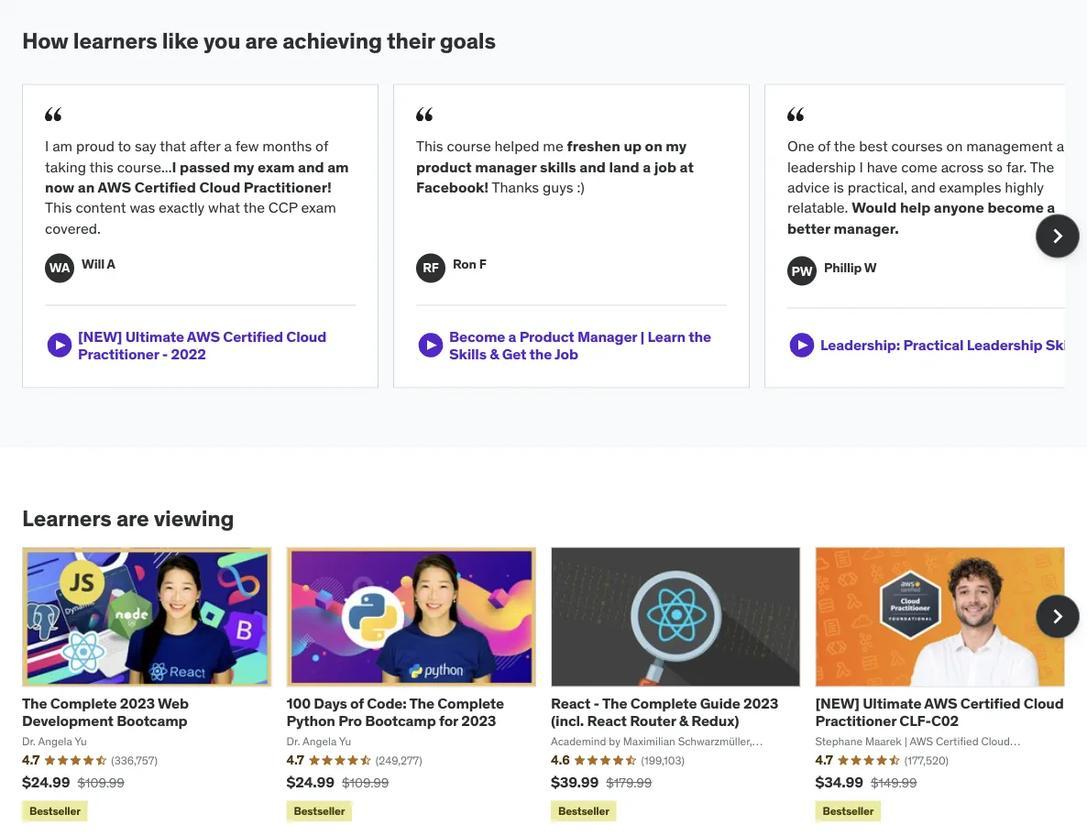 Task type: describe. For each thing, give the bounding box(es) containing it.
redux)
[[692, 712, 739, 730]]

certified inside i passed my exam and am now an aws certified cloud practitioner! this content was exactly what the ccp exam covered.
[[135, 178, 196, 197]]

0 vertical spatial are
[[245, 27, 278, 55]]

practitioner for [new] ultimate aws certified cloud practitioner clf-c02
[[816, 712, 897, 730]]

product
[[416, 157, 472, 176]]

helped
[[495, 137, 540, 155]]

facebook!
[[416, 178, 489, 197]]

ccp
[[269, 198, 298, 217]]

pro
[[339, 712, 362, 730]]

w
[[865, 259, 877, 275]]

ron
[[453, 256, 477, 272]]

react - the complete guide 2023 (incl. react router & redux) link
[[551, 694, 779, 730]]

manager
[[475, 157, 537, 176]]

and inside 'freshen up on my product manager skills and land a job at facebook!'
[[580, 157, 606, 176]]

router
[[630, 712, 676, 730]]

100
[[287, 694, 311, 713]]

product
[[520, 327, 575, 346]]

carousel element for how learners like you are achieving their goals
[[22, 84, 1088, 389]]

leadership: practical leadership skills link
[[788, 331, 1084, 360]]

would help anyone become a better manager.
[[788, 198, 1056, 238]]

now
[[45, 178, 75, 197]]

guys
[[543, 178, 574, 197]]

become
[[449, 327, 506, 346]]

course
[[447, 137, 491, 155]]

certified for [new] ultimate aws certified cloud practitioner clf-c02
[[961, 694, 1021, 713]]

like
[[162, 27, 199, 55]]

f
[[479, 256, 487, 272]]

cloud inside i passed my exam and am now an aws certified cloud practitioner! this content was exactly what the ccp exam covered.
[[199, 178, 241, 197]]

:)
[[577, 178, 585, 197]]

become a product manager | learn the skills & get the job link
[[416, 327, 727, 363]]

development
[[22, 712, 114, 730]]

1 vertical spatial exam
[[301, 198, 336, 217]]

complete inside 100 days of code: the complete python pro bootcamp for 2023
[[438, 694, 504, 713]]

[new] ultimate aws certified cloud practitioner - 2022
[[78, 327, 327, 363]]

learners
[[22, 505, 112, 533]]

few
[[235, 137, 259, 155]]

i am proud to say that after a few months of taking this course...
[[45, 137, 328, 176]]

their
[[387, 27, 435, 55]]

examples
[[940, 178, 1002, 197]]

100 days of code: the complete python pro bootcamp for 2023
[[287, 694, 504, 730]]

leadership
[[788, 157, 856, 176]]

on inside 'freshen up on my product manager skills and land a job at facebook!'
[[645, 137, 663, 155]]

the left job
[[530, 345, 552, 363]]

land
[[609, 157, 640, 176]]

proud
[[76, 137, 115, 155]]

[new] for [new] ultimate aws certified cloud practitioner clf-c02
[[816, 694, 860, 713]]

goals
[[440, 27, 496, 55]]

one of the best courses on management and leadership i have come across so far. the advice is practical, and examples highly relatable.
[[788, 137, 1082, 217]]

me
[[543, 137, 564, 155]]

thanks
[[492, 178, 539, 197]]

job
[[555, 345, 579, 363]]

next image
[[1044, 221, 1073, 251]]

|
[[641, 327, 645, 346]]

up
[[624, 137, 642, 155]]

pw
[[792, 263, 813, 279]]

of inside one of the best courses on management and leadership i have come across so far. the advice is practical, and examples highly relatable.
[[818, 137, 831, 155]]

at
[[680, 157, 694, 176]]

a inside become a product manager | learn the skills & get the job
[[509, 327, 517, 346]]

& inside become a product manager | learn the skills & get the job
[[490, 345, 499, 363]]

and right management
[[1057, 137, 1082, 155]]

for
[[439, 712, 458, 730]]

complete inside react - the complete guide 2023 (incl. react router & redux)
[[631, 694, 697, 713]]

practical,
[[848, 178, 908, 197]]

the inside 100 days of code: the complete python pro bootcamp for 2023
[[410, 694, 435, 713]]

leadership:
[[821, 336, 901, 355]]

become
[[988, 198, 1044, 217]]

1 horizontal spatial skills
[[1046, 336, 1084, 355]]

i for am
[[45, 137, 49, 155]]

100 days of code: the complete python pro bootcamp for 2023 link
[[287, 694, 504, 730]]

the complete 2023 web development bootcamp link
[[22, 694, 189, 730]]

ultimate for clf-
[[863, 694, 922, 713]]

how
[[22, 27, 68, 55]]

a inside 'freshen up on my product manager skills and land a job at facebook!'
[[643, 157, 651, 176]]

months
[[263, 137, 312, 155]]

practitioner!
[[244, 178, 332, 197]]

become a product manager | learn the skills & get the job
[[449, 327, 712, 363]]

anyone
[[934, 198, 985, 217]]

what
[[208, 198, 240, 217]]

aws for [new] ultimate aws certified cloud practitioner - 2022
[[187, 327, 220, 346]]

will a
[[82, 256, 115, 272]]

i passed my exam and am now an aws certified cloud practitioner! this content was exactly what the ccp exam covered.
[[45, 157, 349, 238]]

aws inside i passed my exam and am now an aws certified cloud practitioner! this content was exactly what the ccp exam covered.
[[98, 178, 131, 197]]

complete inside the complete 2023 web development bootcamp
[[50, 694, 117, 713]]

[new] for [new] ultimate aws certified cloud practitioner - 2022
[[78, 327, 122, 346]]

manager
[[578, 327, 638, 346]]

1 horizontal spatial this
[[416, 137, 444, 155]]

0 vertical spatial exam
[[258, 157, 295, 176]]

web
[[158, 694, 189, 713]]

course...
[[117, 157, 172, 176]]

ron f
[[453, 256, 487, 272]]

my inside i passed my exam and am now an aws certified cloud practitioner! this content was exactly what the ccp exam covered.
[[234, 157, 255, 176]]

leadership
[[967, 336, 1043, 355]]

manager.
[[834, 219, 899, 238]]

so
[[988, 157, 1003, 176]]

job
[[655, 157, 677, 176]]

freshen up on my product manager skills and land a job at facebook!
[[416, 137, 694, 197]]

you
[[204, 27, 241, 55]]

advice
[[788, 178, 830, 197]]

i for passed
[[172, 157, 177, 176]]

this
[[89, 157, 114, 176]]

leadership: practical leadership skills
[[821, 336, 1084, 355]]

certified for [new] ultimate aws certified cloud practitioner - 2022
[[223, 327, 283, 346]]

across
[[942, 157, 985, 176]]

2023 inside 100 days of code: the complete python pro bootcamp for 2023
[[462, 712, 496, 730]]

(incl.
[[551, 712, 584, 730]]

phillip
[[825, 259, 862, 275]]

the inside react - the complete guide 2023 (incl. react router & redux)
[[602, 694, 628, 713]]

carousel element for learners are viewing
[[22, 547, 1080, 826]]

aws for [new] ultimate aws certified cloud practitioner clf-c02
[[925, 694, 958, 713]]



Task type: locate. For each thing, give the bounding box(es) containing it.
skills left get
[[449, 345, 487, 363]]

bootcamp inside 100 days of code: the complete python pro bootcamp for 2023
[[365, 712, 436, 730]]

wa
[[49, 260, 70, 276]]

0 horizontal spatial this
[[45, 198, 72, 217]]

thanks guys :)
[[489, 178, 585, 197]]

next image
[[1044, 602, 1073, 631]]

[new] inside the [new] ultimate aws certified cloud practitioner clf-c02
[[816, 694, 860, 713]]

react - the complete guide 2023 (incl. react router & redux)
[[551, 694, 779, 730]]

a left job on the right of page
[[643, 157, 651, 176]]

certified up exactly
[[135, 178, 196, 197]]

covered.
[[45, 219, 101, 238]]

1 vertical spatial are
[[116, 505, 149, 533]]

certified inside the [new] ultimate aws certified cloud practitioner clf-c02
[[961, 694, 1021, 713]]

1 horizontal spatial aws
[[187, 327, 220, 346]]

0 horizontal spatial [new]
[[78, 327, 122, 346]]

this course helped me
[[416, 137, 567, 155]]

0 vertical spatial certified
[[135, 178, 196, 197]]

aws
[[98, 178, 131, 197], [187, 327, 220, 346], [925, 694, 958, 713]]

exam down months
[[258, 157, 295, 176]]

exam
[[258, 157, 295, 176], [301, 198, 336, 217]]

a inside would help anyone become a better manager.
[[1048, 198, 1056, 217]]

cloud inside [new] ultimate aws certified cloud practitioner - 2022
[[286, 327, 327, 346]]

1 horizontal spatial &
[[679, 712, 689, 730]]

- right the (incl.
[[594, 694, 600, 713]]

[new] ultimate aws certified cloud practitioner clf-c02 link
[[816, 694, 1065, 730]]

best
[[860, 137, 888, 155]]

practitioner
[[78, 345, 159, 363], [816, 712, 897, 730]]

[new] down will a
[[78, 327, 122, 346]]

1 horizontal spatial complete
[[438, 694, 504, 713]]

this
[[416, 137, 444, 155], [45, 198, 72, 217]]

am up practitioner!
[[328, 157, 349, 176]]

0 vertical spatial practitioner
[[78, 345, 159, 363]]

highly
[[1006, 178, 1045, 197]]

0 horizontal spatial complete
[[50, 694, 117, 713]]

a inside i am proud to say that after a few months of taking this course...
[[224, 137, 232, 155]]

skills right leadership
[[1046, 336, 1084, 355]]

2 on from the left
[[947, 137, 963, 155]]

0 vertical spatial [new]
[[78, 327, 122, 346]]

exam right ccp
[[301, 198, 336, 217]]

the complete 2023 web development bootcamp
[[22, 694, 189, 730]]

an
[[78, 178, 95, 197]]

1 vertical spatial [new]
[[816, 694, 860, 713]]

1 horizontal spatial i
[[172, 157, 177, 176]]

learners are viewing
[[22, 505, 234, 533]]

1 horizontal spatial on
[[947, 137, 963, 155]]

1 vertical spatial my
[[234, 157, 255, 176]]

0 vertical spatial this
[[416, 137, 444, 155]]

i inside one of the best courses on management and leadership i have come across so far. the advice is practical, and examples highly relatable.
[[860, 157, 864, 176]]

are
[[245, 27, 278, 55], [116, 505, 149, 533]]

cloud for [new] ultimate aws certified cloud practitioner - 2022
[[286, 327, 327, 346]]

clf-
[[900, 712, 932, 730]]

- inside [new] ultimate aws certified cloud practitioner - 2022
[[162, 345, 168, 363]]

0 horizontal spatial certified
[[135, 178, 196, 197]]

the inside one of the best courses on management and leadership i have come across so far. the advice is practical, and examples highly relatable.
[[834, 137, 856, 155]]

1 horizontal spatial -
[[594, 694, 600, 713]]

aws inside [new] ultimate aws certified cloud practitioner - 2022
[[187, 327, 220, 346]]

a
[[107, 256, 115, 272]]

2023 right for
[[462, 712, 496, 730]]

i
[[45, 137, 49, 155], [172, 157, 177, 176], [860, 157, 864, 176]]

2 horizontal spatial of
[[818, 137, 831, 155]]

of inside 100 days of code: the complete python pro bootcamp for 2023
[[350, 694, 364, 713]]

code:
[[367, 694, 407, 713]]

far.
[[1007, 157, 1028, 176]]

certified inside [new] ultimate aws certified cloud practitioner - 2022
[[223, 327, 283, 346]]

guide
[[700, 694, 741, 713]]

my down few
[[234, 157, 255, 176]]

1 horizontal spatial practitioner
[[816, 712, 897, 730]]

[new] inside [new] ultimate aws certified cloud practitioner - 2022
[[78, 327, 122, 346]]

complete left the web
[[50, 694, 117, 713]]

was
[[130, 198, 155, 217]]

0 horizontal spatial i
[[45, 137, 49, 155]]

i down the that
[[172, 157, 177, 176]]

1 horizontal spatial are
[[245, 27, 278, 55]]

is
[[834, 178, 845, 197]]

to
[[118, 137, 131, 155]]

1 on from the left
[[645, 137, 663, 155]]

the inside i passed my exam and am now an aws certified cloud practitioner! this content was exactly what the ccp exam covered.
[[243, 198, 265, 217]]

carousel element containing i am proud to say that after a few months of taking this course...
[[22, 84, 1088, 389]]

practitioner left 2022
[[78, 345, 159, 363]]

[new] left the clf-
[[816, 694, 860, 713]]

after
[[190, 137, 221, 155]]

1 horizontal spatial 2023
[[462, 712, 496, 730]]

of right months
[[316, 137, 328, 155]]

- left 2022
[[162, 345, 168, 363]]

0 vertical spatial aws
[[98, 178, 131, 197]]

1 vertical spatial cloud
[[286, 327, 327, 346]]

c02
[[932, 712, 959, 730]]

python
[[287, 712, 335, 730]]

0 horizontal spatial &
[[490, 345, 499, 363]]

complete right code:
[[438, 694, 504, 713]]

of inside i am proud to say that after a few months of taking this course...
[[316, 137, 328, 155]]

& right router
[[679, 712, 689, 730]]

are left viewing
[[116, 505, 149, 533]]

0 horizontal spatial -
[[162, 345, 168, 363]]

the left the best
[[834, 137, 856, 155]]

1 vertical spatial -
[[594, 694, 600, 713]]

0 horizontal spatial on
[[645, 137, 663, 155]]

1 vertical spatial am
[[328, 157, 349, 176]]

[new] ultimate aws certified cloud practitioner - 2022 link
[[45, 327, 356, 363]]

how learners like you are achieving their goals
[[22, 27, 496, 55]]

certified
[[135, 178, 196, 197], [223, 327, 283, 346], [961, 694, 1021, 713]]

0 horizontal spatial aws
[[98, 178, 131, 197]]

1 vertical spatial practitioner
[[816, 712, 897, 730]]

this inside i passed my exam and am now an aws certified cloud practitioner! this content was exactly what the ccp exam covered.
[[45, 198, 72, 217]]

0 horizontal spatial are
[[116, 505, 149, 533]]

1 horizontal spatial of
[[350, 694, 364, 713]]

carousel element containing the complete 2023 web development bootcamp
[[22, 547, 1080, 826]]

i inside i passed my exam and am now an aws certified cloud practitioner! this content was exactly what the ccp exam covered.
[[172, 157, 177, 176]]

my up at
[[666, 137, 687, 155]]

1 horizontal spatial bootcamp
[[365, 712, 436, 730]]

2 horizontal spatial certified
[[961, 694, 1021, 713]]

say
[[135, 137, 157, 155]]

help
[[901, 198, 931, 217]]

practitioner left the clf-
[[816, 712, 897, 730]]

cloud inside the [new] ultimate aws certified cloud practitioner clf-c02
[[1024, 694, 1065, 713]]

ultimate
[[125, 327, 184, 346], [863, 694, 922, 713]]

0 horizontal spatial skills
[[449, 345, 487, 363]]

the left ccp
[[243, 198, 265, 217]]

ultimate inside [new] ultimate aws certified cloud practitioner - 2022
[[125, 327, 184, 346]]

of right days
[[350, 694, 364, 713]]

2023 inside react - the complete guide 2023 (incl. react router & redux)
[[744, 694, 779, 713]]

1 complete from the left
[[50, 694, 117, 713]]

0 horizontal spatial 2023
[[120, 694, 155, 713]]

3 complete from the left
[[631, 694, 697, 713]]

2 complete from the left
[[438, 694, 504, 713]]

a up next image
[[1048, 198, 1056, 217]]

2 vertical spatial cloud
[[1024, 694, 1065, 713]]

0 vertical spatial &
[[490, 345, 499, 363]]

1 vertical spatial ultimate
[[863, 694, 922, 713]]

2023 right guide
[[744, 694, 779, 713]]

the
[[834, 137, 856, 155], [243, 198, 265, 217], [689, 327, 712, 346], [530, 345, 552, 363]]

1 horizontal spatial cloud
[[286, 327, 327, 346]]

courses
[[892, 137, 943, 155]]

1 horizontal spatial exam
[[301, 198, 336, 217]]

aws inside the [new] ultimate aws certified cloud practitioner clf-c02
[[925, 694, 958, 713]]

am inside i passed my exam and am now an aws certified cloud practitioner! this content was exactly what the ccp exam covered.
[[328, 157, 349, 176]]

practitioner for [new] ultimate aws certified cloud practitioner - 2022
[[78, 345, 159, 363]]

get
[[502, 345, 527, 363]]

react
[[551, 694, 591, 713], [588, 712, 627, 730]]

skills inside become a product manager | learn the skills & get the job
[[449, 345, 487, 363]]

and
[[1057, 137, 1082, 155], [298, 157, 324, 176], [580, 157, 606, 176], [912, 178, 936, 197]]

skills
[[1046, 336, 1084, 355], [449, 345, 487, 363]]

carousel element
[[22, 84, 1088, 389], [22, 547, 1080, 826]]

0 vertical spatial my
[[666, 137, 687, 155]]

the inside one of the best courses on management and leadership i have come across so far. the advice is practical, and examples highly relatable.
[[1031, 157, 1055, 176]]

i inside i am proud to say that after a few months of taking this course...
[[45, 137, 49, 155]]

2 vertical spatial aws
[[925, 694, 958, 713]]

this up "product"
[[416, 137, 444, 155]]

2 horizontal spatial cloud
[[1024, 694, 1065, 713]]

0 horizontal spatial cloud
[[199, 178, 241, 197]]

on right up
[[645, 137, 663, 155]]

bootcamp inside the complete 2023 web development bootcamp
[[117, 712, 188, 730]]

one
[[788, 137, 815, 155]]

taking
[[45, 157, 86, 176]]

complete left guide
[[631, 694, 697, 713]]

[new] ultimate aws certified cloud practitioner clf-c02
[[816, 694, 1065, 730]]

0 vertical spatial -
[[162, 345, 168, 363]]

0 vertical spatial ultimate
[[125, 327, 184, 346]]

2 vertical spatial certified
[[961, 694, 1021, 713]]

certified right the c02
[[961, 694, 1021, 713]]

0 horizontal spatial practitioner
[[78, 345, 159, 363]]

cloud for [new] ultimate aws certified cloud practitioner clf-c02
[[1024, 694, 1065, 713]]

1 bootcamp from the left
[[117, 712, 188, 730]]

certified right 2022
[[223, 327, 283, 346]]

exactly
[[159, 198, 205, 217]]

have
[[867, 157, 898, 176]]

this down the 'now'
[[45, 198, 72, 217]]

bootcamp left for
[[365, 712, 436, 730]]

0 horizontal spatial ultimate
[[125, 327, 184, 346]]

1 vertical spatial certified
[[223, 327, 283, 346]]

2 horizontal spatial aws
[[925, 694, 958, 713]]

management
[[967, 137, 1054, 155]]

1 horizontal spatial certified
[[223, 327, 283, 346]]

the inside the complete 2023 web development bootcamp
[[22, 694, 47, 713]]

0 horizontal spatial exam
[[258, 157, 295, 176]]

practical
[[904, 336, 964, 355]]

learners
[[73, 27, 157, 55]]

1 carousel element from the top
[[22, 84, 1088, 389]]

- inside react - the complete guide 2023 (incl. react router & redux)
[[594, 694, 600, 713]]

& left get
[[490, 345, 499, 363]]

content
[[76, 198, 126, 217]]

1 horizontal spatial am
[[328, 157, 349, 176]]

1 horizontal spatial [new]
[[816, 694, 860, 713]]

and down "freshen"
[[580, 157, 606, 176]]

of up leadership
[[818, 137, 831, 155]]

& inside react - the complete guide 2023 (incl. react router & redux)
[[679, 712, 689, 730]]

practitioner inside [new] ultimate aws certified cloud practitioner - 2022
[[78, 345, 159, 363]]

-
[[162, 345, 168, 363], [594, 694, 600, 713]]

a left few
[[224, 137, 232, 155]]

react right the (incl.
[[588, 712, 627, 730]]

1 horizontal spatial ultimate
[[863, 694, 922, 713]]

my inside 'freshen up on my product manager skills and land a job at facebook!'
[[666, 137, 687, 155]]

better
[[788, 219, 831, 238]]

days
[[314, 694, 347, 713]]

practitioner inside the [new] ultimate aws certified cloud practitioner clf-c02
[[816, 712, 897, 730]]

2 horizontal spatial 2023
[[744, 694, 779, 713]]

freshen
[[567, 137, 621, 155]]

2 horizontal spatial complete
[[631, 694, 697, 713]]

1 horizontal spatial my
[[666, 137, 687, 155]]

1 vertical spatial carousel element
[[22, 547, 1080, 826]]

and down come
[[912, 178, 936, 197]]

0 horizontal spatial my
[[234, 157, 255, 176]]

ultimate for -
[[125, 327, 184, 346]]

0 horizontal spatial bootcamp
[[117, 712, 188, 730]]

1 vertical spatial this
[[45, 198, 72, 217]]

i up taking
[[45, 137, 49, 155]]

&
[[490, 345, 499, 363], [679, 712, 689, 730]]

1 vertical spatial &
[[679, 712, 689, 730]]

2 carousel element from the top
[[22, 547, 1080, 826]]

ultimate inside the [new] ultimate aws certified cloud practitioner clf-c02
[[863, 694, 922, 713]]

the
[[1031, 157, 1055, 176], [22, 694, 47, 713], [410, 694, 435, 713], [602, 694, 628, 713]]

bootcamp
[[117, 712, 188, 730], [365, 712, 436, 730]]

2 bootcamp from the left
[[365, 712, 436, 730]]

on up across
[[947, 137, 963, 155]]

and inside i passed my exam and am now an aws certified cloud practitioner! this content was exactly what the ccp exam covered.
[[298, 157, 324, 176]]

2023 inside the complete 2023 web development bootcamp
[[120, 694, 155, 713]]

2023 left the web
[[120, 694, 155, 713]]

the right learn at right
[[689, 327, 712, 346]]

a left product
[[509, 327, 517, 346]]

0 horizontal spatial of
[[316, 137, 328, 155]]

and up practitioner!
[[298, 157, 324, 176]]

2022
[[171, 345, 206, 363]]

on inside one of the best courses on management and leadership i have come across so far. the advice is practical, and examples highly relatable.
[[947, 137, 963, 155]]

are right "you"
[[245, 27, 278, 55]]

1 vertical spatial aws
[[187, 327, 220, 346]]

of
[[316, 137, 328, 155], [818, 137, 831, 155], [350, 694, 364, 713]]

0 vertical spatial am
[[52, 137, 73, 155]]

am up taking
[[52, 137, 73, 155]]

am inside i am proud to say that after a few months of taking this course...
[[52, 137, 73, 155]]

relatable.
[[788, 198, 849, 217]]

bootcamp right development
[[117, 712, 188, 730]]

rf
[[423, 260, 439, 276]]

0 vertical spatial cloud
[[199, 178, 241, 197]]

achieving
[[283, 27, 382, 55]]

i left "have"
[[860, 157, 864, 176]]

0 horizontal spatial am
[[52, 137, 73, 155]]

react left router
[[551, 694, 591, 713]]

0 vertical spatial carousel element
[[22, 84, 1088, 389]]

2 horizontal spatial i
[[860, 157, 864, 176]]



Task type: vqa. For each thing, say whether or not it's contained in the screenshot.
app. to the left
no



